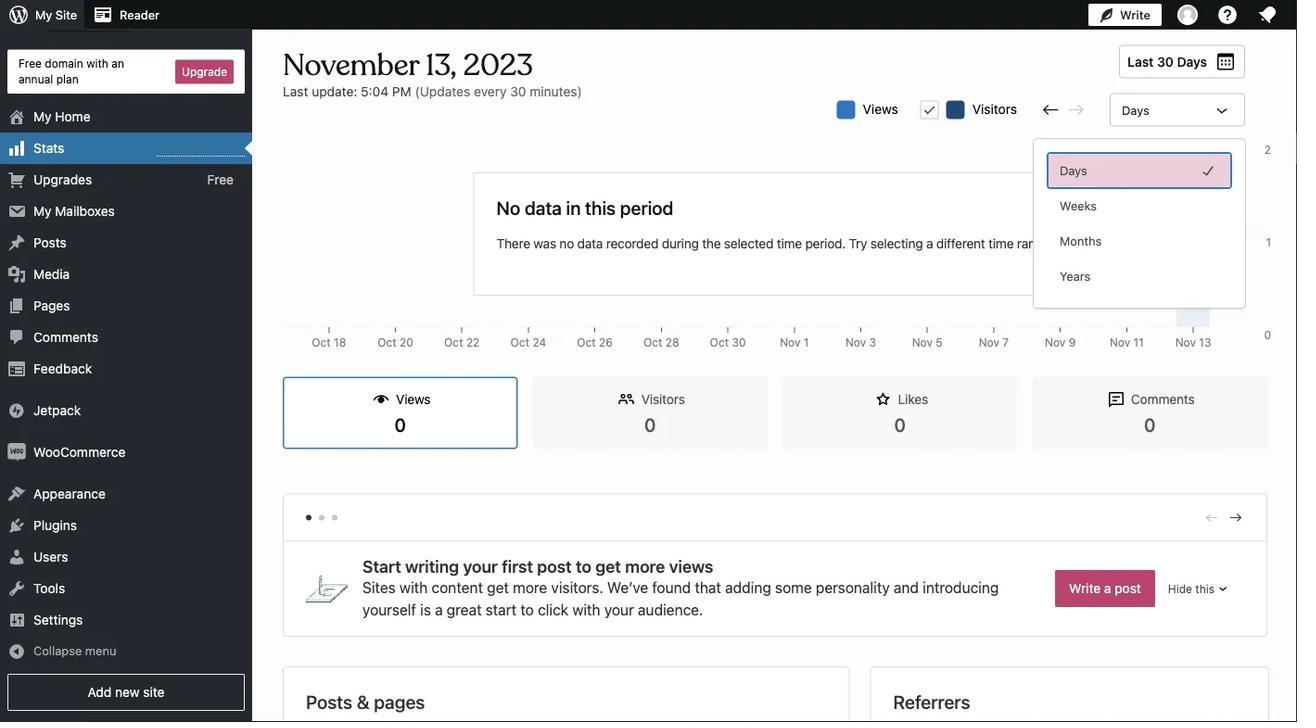 Task type: locate. For each thing, give the bounding box(es) containing it.
time left range.
[[989, 236, 1014, 251]]

0 vertical spatial free
[[19, 57, 42, 70]]

nov left the 3
[[846, 336, 866, 349]]

0 horizontal spatial with
[[86, 57, 108, 70]]

1 vertical spatial img image
[[7, 443, 26, 462]]

jetpack link
[[0, 395, 252, 427]]

days for the days button at the right of page
[[1060, 164, 1087, 178]]

great
[[447, 601, 482, 619]]

1 horizontal spatial your
[[604, 601, 634, 619]]

my mailboxes link
[[0, 196, 252, 227]]

30 left "nov 1"
[[732, 336, 746, 349]]

2 img image from the top
[[7, 443, 26, 462]]

0 horizontal spatial time
[[777, 236, 802, 251]]

1 horizontal spatial post
[[1115, 581, 1141, 596]]

1 horizontal spatial posts
[[306, 691, 352, 712]]

nov left 7
[[979, 336, 1000, 349]]

next image
[[1228, 509, 1244, 526]]

my left home
[[33, 109, 51, 124]]

data right no
[[577, 236, 603, 251]]

oct for oct 30
[[710, 336, 729, 349]]

1 horizontal spatial visitors
[[972, 101, 1017, 116]]

the
[[702, 236, 721, 251]]

media link
[[0, 259, 252, 290]]

my left site
[[35, 8, 52, 22]]

period.
[[805, 236, 846, 251]]

to
[[576, 557, 592, 577], [521, 601, 534, 619]]

2 time from the left
[[989, 236, 1014, 251]]

2 vertical spatial my
[[33, 204, 51, 219]]

img image left jetpack
[[7, 402, 26, 420]]

img image left woocommerce
[[7, 443, 26, 462]]

0
[[1264, 329, 1271, 342], [395, 413, 406, 435], [644, 413, 656, 435], [894, 413, 906, 435], [1144, 413, 1156, 435]]

with
[[86, 57, 108, 70], [400, 579, 428, 597], [572, 601, 601, 619]]

img image inside jetpack link
[[7, 402, 26, 420]]

collapse menu link
[[0, 636, 252, 667]]

0 horizontal spatial posts
[[33, 235, 67, 250]]

time left period.
[[777, 236, 802, 251]]

3 nov from the left
[[912, 336, 933, 349]]

days
[[1177, 54, 1207, 69], [1122, 103, 1150, 117], [1060, 164, 1087, 178]]

0 inside likes 0
[[894, 413, 906, 435]]

last left update:
[[283, 83, 308, 99]]

7 oct from the left
[[710, 336, 729, 349]]

1 vertical spatial 1
[[804, 336, 809, 349]]

0 horizontal spatial views
[[396, 392, 431, 407]]

write inside button
[[1069, 581, 1101, 596]]

0 vertical spatial data
[[525, 197, 562, 218]]

write link
[[1089, 0, 1162, 30]]

0 vertical spatial a
[[926, 236, 933, 251]]

option group containing days
[[1049, 154, 1230, 293]]

start
[[486, 601, 517, 619]]

1 vertical spatial free
[[207, 172, 234, 187]]

1 vertical spatial posts
[[306, 691, 352, 712]]

2 horizontal spatial a
[[1104, 581, 1111, 596]]

a
[[926, 236, 933, 251], [1104, 581, 1111, 596], [435, 601, 443, 619]]

0 horizontal spatial 30
[[510, 83, 526, 99]]

1 vertical spatial days
[[1122, 103, 1150, 117]]

1 horizontal spatial time
[[989, 236, 1014, 251]]

0 for views 0
[[395, 413, 406, 435]]

22
[[466, 336, 480, 349]]

7
[[1003, 336, 1009, 349]]

pages
[[33, 298, 70, 314]]

1 vertical spatial 30
[[510, 83, 526, 99]]

2 oct from the left
[[378, 336, 397, 349]]

1 nov from the left
[[780, 336, 801, 349]]

0 horizontal spatial get
[[487, 579, 509, 597]]

6 nov from the left
[[1110, 336, 1131, 349]]

free down highest hourly views 0 "image" at top left
[[207, 172, 234, 187]]

0 horizontal spatial a
[[435, 601, 443, 619]]

0 vertical spatial 30
[[1157, 54, 1174, 69]]

Weeks button
[[1049, 189, 1230, 223]]

new
[[115, 685, 140, 700]]

nov right oct 30
[[780, 336, 801, 349]]

30 for oct
[[732, 336, 746, 349]]

1 vertical spatial get
[[487, 579, 509, 597]]

100,000
[[1229, 143, 1271, 156], [1229, 336, 1271, 349]]

help image
[[1217, 4, 1239, 26]]

a inside button
[[1104, 581, 1111, 596]]

0 vertical spatial with
[[86, 57, 108, 70]]

0 vertical spatial img image
[[7, 402, 26, 420]]

1 vertical spatial my
[[33, 109, 51, 124]]

this inside button
[[1196, 582, 1215, 595]]

0 horizontal spatial post
[[537, 557, 572, 577]]

0 vertical spatial days
[[1177, 54, 1207, 69]]

oct 30
[[710, 336, 746, 349]]

personality
[[816, 579, 890, 597]]

your down we've
[[604, 601, 634, 619]]

0 vertical spatial posts
[[33, 235, 67, 250]]

comments up feedback
[[33, 330, 98, 345]]

1 vertical spatial post
[[1115, 581, 1141, 596]]

visitors.
[[551, 579, 603, 597]]

data left in
[[525, 197, 562, 218]]

upgrade
[[182, 65, 227, 78]]

get up we've
[[596, 557, 621, 577]]

nov for nov 1
[[780, 336, 801, 349]]

a right is
[[435, 601, 443, 619]]

range.
[[1017, 236, 1054, 251]]

with inside free domain with an annual plan
[[86, 57, 108, 70]]

days inside button
[[1060, 164, 1087, 178]]

oct 26
[[577, 336, 613, 349]]

found
[[652, 579, 691, 597]]

appearance
[[33, 486, 106, 502]]

oct left "24"
[[511, 336, 530, 349]]

oct for oct 22
[[444, 336, 463, 349]]

woocommerce
[[33, 445, 126, 460]]

pages link
[[0, 290, 252, 322]]

0 vertical spatial write
[[1120, 8, 1151, 22]]

18
[[334, 336, 346, 349]]

3
[[869, 336, 876, 349]]

2
[[1265, 143, 1271, 156]]

0 horizontal spatial write
[[1069, 581, 1101, 596]]

was
[[534, 236, 556, 251]]

to up visitors.
[[576, 557, 592, 577]]

0 vertical spatial 100,000
[[1229, 143, 1271, 156]]

1 horizontal spatial comments
[[1131, 392, 1195, 407]]

2 vertical spatial a
[[435, 601, 443, 619]]

0 horizontal spatial to
[[521, 601, 534, 619]]

days down last 30 days
[[1122, 103, 1150, 117]]

2 vertical spatial 30
[[732, 336, 746, 349]]

0 vertical spatial your
[[463, 557, 498, 577]]

last
[[1128, 54, 1154, 69], [283, 83, 308, 99]]

0 vertical spatial comments
[[33, 330, 98, 345]]

post inside start writing your first post to get more views sites with content get more visitors. we've found that adding some personality and introducing yourself is a great start to click with your audience.
[[537, 557, 572, 577]]

1 vertical spatial 100,000
[[1229, 336, 1271, 349]]

1 horizontal spatial views
[[863, 101, 898, 116]]

Years button
[[1049, 260, 1230, 293]]

13,
[[426, 46, 457, 84]]

my for my mailboxes
[[33, 204, 51, 219]]

(updates
[[415, 83, 470, 99]]

2 horizontal spatial days
[[1177, 54, 1207, 69]]

None checkbox
[[921, 101, 939, 119]]

my
[[35, 8, 52, 22], [33, 109, 51, 124], [33, 204, 51, 219]]

with up is
[[400, 579, 428, 597]]

0 vertical spatial views
[[863, 101, 898, 116]]

get up start
[[487, 579, 509, 597]]

nov left 11
[[1110, 336, 1131, 349]]

1 vertical spatial this
[[1196, 582, 1215, 595]]

2 nov from the left
[[846, 336, 866, 349]]

a left hide
[[1104, 581, 1111, 596]]

post left hide
[[1115, 581, 1141, 596]]

nov left the 9
[[1045, 336, 1066, 349]]

1 horizontal spatial 1
[[1266, 236, 1271, 249]]

img image
[[7, 402, 26, 420], [7, 443, 26, 462]]

free inside free domain with an annual plan
[[19, 57, 42, 70]]

1 img image from the top
[[7, 402, 26, 420]]

oct left 22
[[444, 336, 463, 349]]

1 vertical spatial a
[[1104, 581, 1111, 596]]

1 horizontal spatial 30
[[732, 336, 746, 349]]

nov 1
[[780, 336, 809, 349]]

0 vertical spatial to
[[576, 557, 592, 577]]

0 horizontal spatial free
[[19, 57, 42, 70]]

this right hide
[[1196, 582, 1215, 595]]

1 horizontal spatial to
[[576, 557, 592, 577]]

oct left 18
[[312, 336, 331, 349]]

0 vertical spatial 1
[[1266, 236, 1271, 249]]

comments down 11
[[1131, 392, 1195, 407]]

nov left 5
[[912, 336, 933, 349]]

1 horizontal spatial write
[[1120, 8, 1151, 22]]

1 horizontal spatial last
[[1128, 54, 1154, 69]]

1 vertical spatial to
[[521, 601, 534, 619]]

1 horizontal spatial free
[[207, 172, 234, 187]]

0 for comments 0
[[1144, 413, 1156, 435]]

reader link
[[84, 0, 167, 30]]

yourself
[[363, 601, 416, 619]]

30 inside the last 30 days button
[[1157, 54, 1174, 69]]

to down more
[[521, 601, 534, 619]]

views inside views 0
[[396, 392, 431, 407]]

0 vertical spatial my
[[35, 8, 52, 22]]

9
[[1069, 336, 1076, 349]]

oct right 28
[[710, 336, 729, 349]]

comments for comments 0
[[1131, 392, 1195, 407]]

img image for jetpack
[[7, 402, 26, 420]]

get
[[596, 557, 621, 577], [487, 579, 509, 597]]

5 nov from the left
[[1045, 336, 1066, 349]]

annual plan
[[19, 73, 78, 86]]

a left "different"
[[926, 236, 933, 251]]

days for days dropdown button
[[1122, 103, 1150, 117]]

days up weeks
[[1060, 164, 1087, 178]]

0 horizontal spatial days
[[1060, 164, 1087, 178]]

24
[[533, 336, 546, 349]]

pager controls element
[[284, 494, 1267, 542]]

posts left &
[[306, 691, 352, 712]]

hide
[[1168, 582, 1192, 595]]

views
[[863, 101, 898, 116], [396, 392, 431, 407]]

posts up media
[[33, 235, 67, 250]]

3 oct from the left
[[444, 336, 463, 349]]

posts for posts
[[33, 235, 67, 250]]

post
[[537, 557, 572, 577], [1115, 581, 1141, 596]]

1 vertical spatial visitors
[[641, 392, 685, 407]]

4 oct from the left
[[511, 336, 530, 349]]

free for free
[[207, 172, 234, 187]]

free
[[19, 57, 42, 70], [207, 172, 234, 187]]

post up visitors.
[[537, 557, 572, 577]]

0 horizontal spatial last
[[283, 83, 308, 99]]

hide this
[[1168, 582, 1215, 595]]

6 oct from the left
[[643, 336, 662, 349]]

0 vertical spatial visitors
[[972, 101, 1017, 116]]

1 vertical spatial last
[[283, 83, 308, 99]]

views 0
[[395, 392, 431, 435]]

5 oct from the left
[[577, 336, 596, 349]]

referrers heading
[[893, 690, 970, 714]]

users
[[33, 549, 68, 565]]

1 horizontal spatial this
[[1196, 582, 1215, 595]]

img image inside woocommerce link
[[7, 443, 26, 462]]

100,000 down days dropdown button
[[1229, 143, 1271, 156]]

posts & pages heading
[[306, 690, 425, 714]]

oct for oct 18
[[312, 336, 331, 349]]

last inside button
[[1128, 54, 1154, 69]]

2 vertical spatial days
[[1060, 164, 1087, 178]]

collapse menu
[[33, 644, 116, 658]]

write
[[1120, 8, 1151, 22], [1069, 581, 1101, 596]]

tools
[[33, 581, 65, 596]]

0 vertical spatial post
[[537, 557, 572, 577]]

0 vertical spatial this
[[585, 197, 616, 218]]

write for write
[[1120, 8, 1151, 22]]

collapse
[[33, 644, 82, 658]]

0 inside 100,000 2 1 0
[[1264, 329, 1271, 342]]

Days button
[[1049, 154, 1230, 187]]

a inside start writing your first post to get more views sites with content get more visitors. we've found that adding some personality and introducing yourself is a great start to click with your audience.
[[435, 601, 443, 619]]

1 oct from the left
[[312, 336, 331, 349]]

with left an
[[86, 57, 108, 70]]

november 13, 2023 last update: 5:04 pm (updates every 30 minutes)
[[283, 46, 582, 99]]

domain
[[45, 57, 83, 70]]

2 100,000 from the top
[[1229, 336, 1271, 349]]

30 up days dropdown button
[[1157, 54, 1174, 69]]

1 vertical spatial comments
[[1131, 392, 1195, 407]]

jetpack
[[33, 403, 81, 418]]

this
[[585, 197, 616, 218], [1196, 582, 1215, 595]]

2 vertical spatial with
[[572, 601, 601, 619]]

time
[[777, 236, 802, 251], [989, 236, 1014, 251]]

oct 18
[[312, 336, 346, 349]]

period
[[620, 197, 673, 218]]

posts inside heading
[[306, 691, 352, 712]]

30 right every
[[510, 83, 526, 99]]

0 inside views 0
[[395, 413, 406, 435]]

0 horizontal spatial visitors
[[641, 392, 685, 407]]

0 inside the comments 0
[[1144, 413, 1156, 435]]

your up the content
[[463, 557, 498, 577]]

my site
[[35, 8, 77, 22]]

1 vertical spatial data
[[577, 236, 603, 251]]

oct left 28
[[643, 336, 662, 349]]

1 vertical spatial with
[[400, 579, 428, 597]]

oct for oct 20
[[378, 336, 397, 349]]

views for views
[[863, 101, 898, 116]]

writing
[[405, 557, 459, 577]]

oct left 20 at the top left
[[378, 336, 397, 349]]

nov for nov 11
[[1110, 336, 1131, 349]]

1 vertical spatial write
[[1069, 581, 1101, 596]]

menu
[[85, 644, 116, 658]]

0 horizontal spatial your
[[463, 557, 498, 577]]

0 vertical spatial last
[[1128, 54, 1154, 69]]

2 horizontal spatial 30
[[1157, 54, 1174, 69]]

visitors
[[972, 101, 1017, 116], [641, 392, 685, 407]]

write for write a post
[[1069, 581, 1101, 596]]

days down my profile image
[[1177, 54, 1207, 69]]

previous image
[[1204, 509, 1220, 526]]

days inside days dropdown button
[[1122, 103, 1150, 117]]

an
[[112, 57, 124, 70]]

free up annual plan
[[19, 57, 42, 70]]

oct left '26'
[[577, 336, 596, 349]]

site
[[143, 685, 165, 700]]

option group
[[1049, 154, 1230, 293]]

last down write link
[[1128, 54, 1154, 69]]

with down visitors.
[[572, 601, 601, 619]]

100,000 right 13
[[1229, 336, 1271, 349]]

this right in
[[585, 197, 616, 218]]

posts inside 'link'
[[33, 235, 67, 250]]

1 100,000 from the top
[[1229, 143, 1271, 156]]

stats link
[[0, 133, 252, 164]]

my down the upgrades
[[33, 204, 51, 219]]

there
[[497, 236, 530, 251]]

write a post button
[[1055, 570, 1155, 607]]

0 inside visitors 0
[[644, 413, 656, 435]]

4 nov from the left
[[979, 336, 1000, 349]]

comments link
[[0, 322, 252, 353]]

1 horizontal spatial get
[[596, 557, 621, 577]]

1 vertical spatial your
[[604, 601, 634, 619]]

2 horizontal spatial with
[[572, 601, 601, 619]]

0 horizontal spatial data
[[525, 197, 562, 218]]

days inside the last 30 days button
[[1177, 54, 1207, 69]]

my home link
[[0, 101, 252, 133]]

1 horizontal spatial data
[[577, 236, 603, 251]]

nov left 13
[[1175, 336, 1196, 349]]

1 horizontal spatial days
[[1122, 103, 1150, 117]]

7 nov from the left
[[1175, 336, 1196, 349]]

0 horizontal spatial comments
[[33, 330, 98, 345]]

1 vertical spatial views
[[396, 392, 431, 407]]



Task type: describe. For each thing, give the bounding box(es) containing it.
1 inside 100,000 2 1 0
[[1266, 236, 1271, 249]]

nov for nov 13
[[1175, 336, 1196, 349]]

days button
[[1110, 93, 1245, 127]]

start writing your first post to get more views sites with content get more visitors. we've found that adding some personality and introducing yourself is a great start to click with your audience.
[[363, 557, 999, 619]]

november
[[283, 46, 419, 84]]

visitors 0
[[641, 392, 685, 435]]

my profile image
[[1178, 5, 1198, 25]]

appearance link
[[0, 479, 252, 510]]

post inside button
[[1115, 581, 1141, 596]]

tools link
[[0, 573, 252, 605]]

my for my home
[[33, 109, 51, 124]]

recorded
[[606, 236, 659, 251]]

upgrades
[[33, 172, 92, 187]]

my mailboxes
[[33, 204, 115, 219]]

likes
[[898, 392, 928, 407]]

weeks
[[1060, 199, 1097, 213]]

years
[[1060, 269, 1091, 283]]

manage your notifications image
[[1256, 4, 1279, 26]]

comments 0
[[1131, 392, 1195, 435]]

posts for posts & pages
[[306, 691, 352, 712]]

30 inside november 13, 2023 last update: 5:04 pm (updates every 30 minutes)
[[510, 83, 526, 99]]

views for views 0
[[396, 392, 431, 407]]

nov for nov 9
[[1045, 336, 1066, 349]]

every
[[474, 83, 507, 99]]

more
[[513, 579, 547, 597]]

my site link
[[0, 0, 84, 30]]

plugins link
[[0, 510, 252, 542]]

30 for last
[[1157, 54, 1174, 69]]

selecting
[[871, 236, 923, 251]]

visitors for visitors 0
[[641, 392, 685, 407]]

stats
[[33, 141, 64, 156]]

0 for visitors 0
[[644, 413, 656, 435]]

13
[[1199, 336, 1211, 349]]

users link
[[0, 542, 252, 573]]

nov 7
[[979, 336, 1009, 349]]

11
[[1134, 336, 1144, 349]]

last inside november 13, 2023 last update: 5:04 pm (updates every 30 minutes)
[[283, 83, 308, 99]]

26
[[599, 336, 613, 349]]

during
[[662, 236, 699, 251]]

oct for oct 26
[[577, 336, 596, 349]]

free for free domain with an annual plan
[[19, 57, 42, 70]]

media
[[33, 267, 70, 282]]

is
[[420, 601, 431, 619]]

1 time from the left
[[777, 236, 802, 251]]

audience.
[[638, 601, 703, 619]]

settings link
[[0, 605, 252, 636]]

nov for nov 3
[[846, 336, 866, 349]]

feedback
[[33, 361, 92, 377]]

highest hourly views 0 image
[[157, 145, 245, 157]]

click
[[538, 601, 569, 619]]

oct for oct 28
[[643, 336, 662, 349]]

we've
[[607, 579, 648, 597]]

oct 24
[[511, 336, 546, 349]]

add new site link
[[7, 674, 245, 711]]

oct 28
[[643, 336, 679, 349]]

nov 3
[[846, 336, 876, 349]]

months
[[1060, 234, 1102, 248]]

img image for woocommerce
[[7, 443, 26, 462]]

likes 0
[[894, 392, 928, 435]]

0 for likes 0
[[894, 413, 906, 435]]

0 horizontal spatial this
[[585, 197, 616, 218]]

visitors for visitors
[[972, 101, 1017, 116]]

referrers
[[893, 691, 970, 712]]

comments for comments
[[33, 330, 98, 345]]

100,000 for 100,000
[[1229, 336, 1271, 349]]

free domain with an annual plan
[[19, 57, 124, 86]]

28
[[666, 336, 679, 349]]

1 horizontal spatial with
[[400, 579, 428, 597]]

adding
[[725, 579, 771, 597]]

home
[[55, 109, 90, 124]]

20
[[400, 336, 413, 349]]

nov for nov 7
[[979, 336, 1000, 349]]

update:
[[312, 83, 357, 99]]

posts link
[[0, 227, 252, 259]]

no
[[497, 197, 520, 218]]

reader
[[120, 8, 159, 22]]

5:04
[[361, 83, 389, 99]]

soon
[[97, 17, 124, 30]]

my for my site
[[35, 8, 52, 22]]

in
[[566, 197, 581, 218]]

Months button
[[1049, 224, 1230, 258]]

add new site
[[88, 685, 165, 700]]

last 30 days button
[[1119, 45, 1245, 78]]

woocommerce link
[[0, 437, 252, 468]]

sites
[[363, 579, 396, 597]]

posts & pages
[[306, 691, 425, 712]]

1 horizontal spatial a
[[926, 236, 933, 251]]

and
[[894, 579, 919, 597]]

site
[[55, 8, 77, 22]]

oct for oct 24
[[511, 336, 530, 349]]

0 horizontal spatial 1
[[804, 336, 809, 349]]

coming
[[54, 17, 94, 30]]

content
[[432, 579, 483, 597]]

nov 13
[[1175, 336, 1211, 349]]

settings
[[33, 613, 83, 628]]

mailboxes
[[55, 204, 115, 219]]

upgrade button
[[175, 60, 234, 84]]

different
[[936, 236, 985, 251]]

5
[[936, 336, 943, 349]]

plugins
[[33, 518, 77, 533]]

100,000 for 100,000 2 1 0
[[1229, 143, 1271, 156]]

100,000 2 1 0
[[1229, 143, 1271, 342]]

nov 5
[[912, 336, 943, 349]]

try
[[849, 236, 867, 251]]

0 vertical spatial get
[[596, 557, 621, 577]]

nov for nov 5
[[912, 336, 933, 349]]

feedback link
[[0, 353, 252, 385]]

selected
[[724, 236, 774, 251]]



Task type: vqa. For each thing, say whether or not it's contained in the screenshot.
Jetpack Stats main content
no



